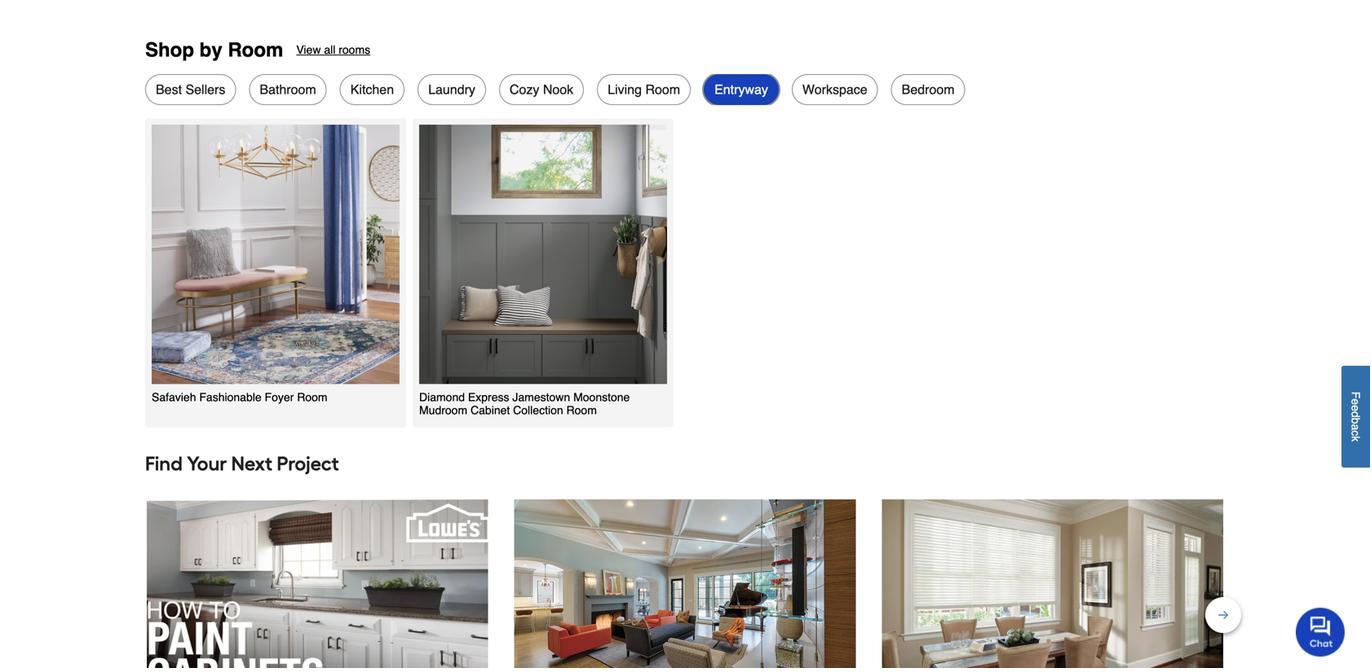 Task type: describe. For each thing, give the bounding box(es) containing it.
laundry
[[428, 82, 475, 97]]

find your next project heading
[[145, 448, 1225, 480]]

room down moonstone
[[563, 404, 597, 417]]

find your next project
[[145, 452, 339, 476]]

moonstone
[[573, 391, 630, 404]]

best
[[156, 82, 182, 97]]

cabinet
[[471, 404, 510, 417]]

f e e d b a c k
[[1349, 392, 1362, 442]]

mudroom
[[419, 404, 467, 417]]

k
[[1349, 437, 1362, 442]]

sellers
[[186, 82, 225, 97]]

your
[[187, 452, 227, 476]]

safavieh
[[152, 391, 196, 404]]

a
[[1349, 424, 1362, 431]]

1 e from the top
[[1349, 399, 1362, 405]]

best sellers
[[156, 82, 225, 97]]

d
[[1349, 412, 1362, 418]]

cozy nook
[[510, 82, 573, 97]]

view all rooms link
[[296, 39, 370, 61]]

find
[[145, 452, 183, 476]]

express
[[468, 391, 509, 404]]

project
[[277, 452, 339, 476]]

b
[[1349, 418, 1362, 424]]

view all rooms
[[296, 43, 370, 56]]

diamond
[[419, 391, 465, 404]]

2 e from the top
[[1349, 405, 1362, 412]]

foyer
[[265, 391, 294, 404]]

next
[[231, 452, 272, 476]]

nook
[[543, 82, 573, 97]]



Task type: vqa. For each thing, say whether or not it's contained in the screenshot.
terms
no



Task type: locate. For each thing, give the bounding box(es) containing it.
bathroom
[[260, 82, 316, 97]]

shop
[[145, 39, 194, 61]]

view
[[296, 43, 321, 56]]

workspace
[[802, 82, 867, 97]]

bedroom
[[902, 82, 955, 97]]

diamond express
[[419, 391, 509, 404]]

room right by
[[228, 39, 283, 61]]

kitchen
[[350, 82, 394, 97]]

living
[[608, 82, 642, 97]]

jamestown
[[512, 391, 570, 404]]

room right foyer
[[297, 391, 328, 404]]

safavieh fashionable foyer room
[[152, 391, 328, 404]]

e up d
[[1349, 399, 1362, 405]]

entryway
[[715, 82, 768, 97]]

jamestown  moonstone mudroom cabinet collection
[[419, 391, 630, 417]]

cozy
[[510, 82, 539, 97]]

by
[[200, 39, 222, 61]]

room right "living"
[[645, 82, 680, 97]]

shop by room
[[145, 39, 283, 61]]

room
[[228, 39, 283, 61], [645, 82, 680, 97], [297, 391, 328, 404], [563, 404, 597, 417]]

c
[[1349, 431, 1362, 437]]

collection
[[513, 404, 563, 417]]

f e e d b a c k button
[[1342, 366, 1370, 468]]

fashionable
[[199, 391, 262, 404]]

e
[[1349, 399, 1362, 405], [1349, 405, 1362, 412]]

e up 'b'
[[1349, 405, 1362, 412]]

chat invite button image
[[1296, 608, 1346, 657]]

all
[[324, 43, 335, 56]]

f
[[1349, 392, 1362, 399]]

rooms
[[339, 43, 370, 56]]

living room
[[608, 82, 680, 97]]



